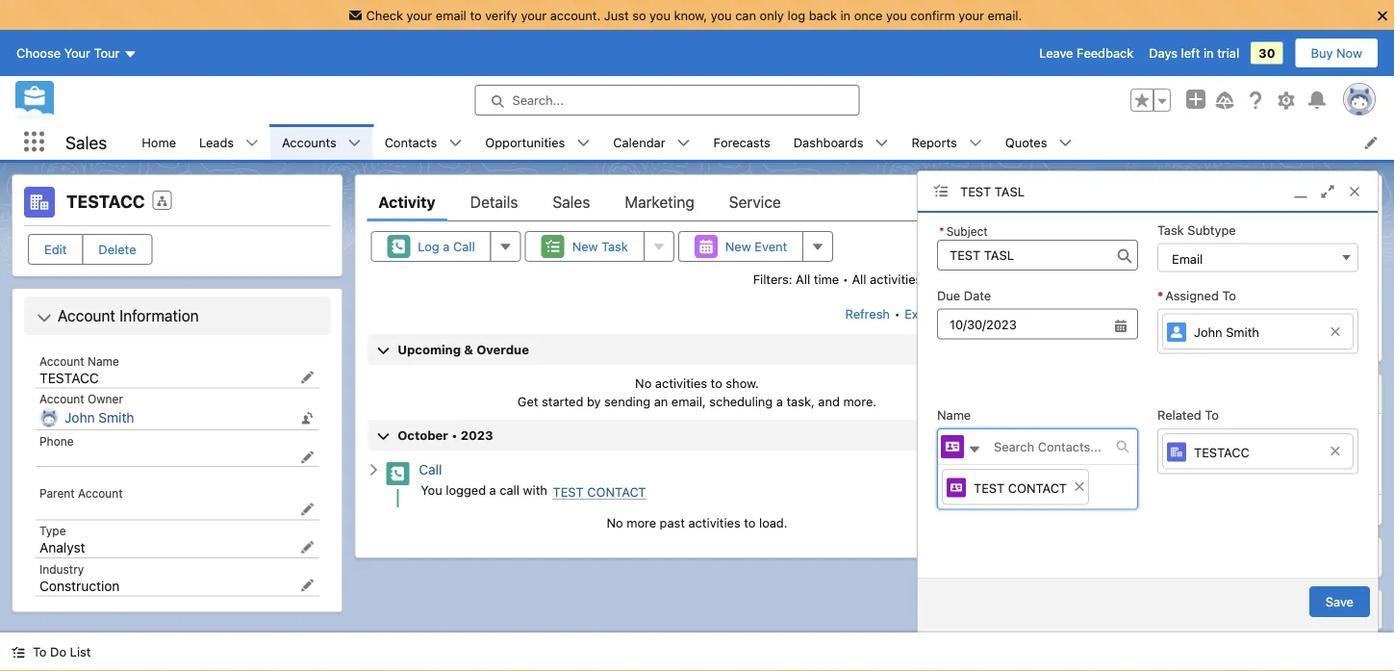 Task type: describe. For each thing, give the bounding box(es) containing it.
test contact
[[974, 481, 1068, 495]]

testacc inside 'link'
[[1195, 445, 1250, 459]]

to do list
[[33, 645, 91, 659]]

details link
[[471, 183, 518, 221]]

choose your tour button
[[15, 38, 138, 68]]

forecasts
[[714, 135, 771, 149]]

to do list button
[[0, 633, 102, 671]]

calendar link
[[602, 124, 677, 160]]

1 vertical spatial call
[[419, 462, 442, 478]]

• right time
[[843, 271, 849, 286]]

new event button
[[679, 231, 804, 262]]

text default image inside the contacts list item
[[449, 136, 462, 150]]

do
[[50, 645, 66, 659]]

2 vertical spatial to
[[744, 515, 756, 529]]

call
[[500, 482, 520, 497]]

edit
[[44, 242, 67, 257]]

more
[[627, 515, 657, 529]]

account information
[[58, 307, 199, 325]]

john inside test tasl dialog
[[1195, 325, 1223, 340]]

month
[[979, 428, 1018, 442]]

testacc link
[[1163, 433, 1355, 470]]

your
[[64, 46, 91, 60]]

this
[[949, 428, 975, 442]]

assigned to
[[1166, 288, 1237, 302]]

• down date
[[971, 307, 977, 321]]

no for more
[[607, 515, 623, 529]]

subtype
[[1188, 222, 1237, 237]]

logged call image
[[386, 462, 409, 485]]

email.
[[988, 8, 1023, 22]]

a inside no activities to show. get started by sending an email, scheduling a task, and more.
[[777, 394, 784, 409]]

quotes list item
[[994, 124, 1084, 160]]

account for account information
[[58, 307, 115, 325]]

2 you from the left
[[711, 8, 732, 22]]

cases (0) link
[[1088, 315, 1144, 330]]

test contact element
[[1053, 422, 1382, 487]]

text default image for calendar
[[677, 136, 691, 150]]

to for assigned to
[[1223, 288, 1237, 302]]

2 your from the left
[[521, 8, 547, 22]]

all down due date
[[952, 307, 966, 321]]

you
[[421, 482, 443, 497]]

started
[[542, 394, 584, 409]]

task inside new task button
[[602, 239, 629, 254]]

to for related to
[[1206, 408, 1220, 422]]

service
[[730, 193, 782, 211]]

account owner
[[39, 392, 123, 406]]

account name
[[39, 354, 119, 368]]

refresh button
[[845, 298, 891, 329]]

now
[[1337, 46, 1363, 60]]

Name text field
[[983, 430, 1117, 464]]

(10)
[[1233, 339, 1256, 353]]

all right time
[[852, 271, 867, 286]]

due
[[938, 288, 961, 302]]

dashboards list item
[[782, 124, 901, 160]]

list
[[70, 645, 91, 659]]

contacts (1) link
[[1088, 185, 1159, 200]]

john smith link inside test tasl dialog
[[1163, 313, 1355, 350]]

email
[[436, 8, 467, 22]]

test contact link down 'name' text box
[[943, 469, 1090, 505]]

sending
[[605, 394, 651, 409]]

show.
[[726, 375, 759, 390]]

new event
[[726, 239, 788, 254]]

contracts (0)
[[1088, 237, 1166, 251]]

type
[[39, 524, 66, 538]]

home
[[142, 135, 176, 149]]

test for test tasl
[[961, 184, 992, 198]]

leave feedback
[[1040, 46, 1134, 60]]

parent
[[39, 486, 75, 500]]

calendar list item
[[602, 124, 702, 160]]

reports
[[912, 135, 958, 149]]

a inside button
[[443, 239, 450, 254]]

contact for test contact title: email: phone:
[[1101, 426, 1160, 440]]

delete button
[[82, 234, 153, 265]]

task subtype
[[1158, 222, 1237, 237]]

contacts list item
[[373, 124, 474, 160]]

confirm
[[911, 8, 956, 22]]

filters: all time • all activities • all types
[[754, 271, 986, 286]]

call inside button
[[453, 239, 475, 254]]

no activities to show. get started by sending an email, scheduling a task, and more.
[[518, 375, 877, 409]]

1 vertical spatial sales
[[553, 193, 591, 211]]

leave feedback link
[[1040, 46, 1134, 60]]

forecasts link
[[702, 124, 782, 160]]

new task
[[573, 239, 629, 254]]

days left in trial
[[1150, 46, 1240, 60]]

• left the expand
[[895, 307, 901, 321]]

so
[[633, 8, 646, 22]]

* for *
[[1158, 288, 1164, 302]]

account for account name
[[39, 354, 84, 368]]

buy
[[1312, 46, 1334, 60]]

upcoming
[[398, 342, 461, 357]]

test for test contact title: email: phone:
[[1066, 426, 1097, 440]]

&
[[464, 342, 474, 357]]

october
[[398, 428, 449, 442]]

task inside test tasl dialog
[[1158, 222, 1185, 237]]

text default image inside leads list item
[[246, 136, 259, 150]]

contacts image
[[942, 435, 965, 458]]

date
[[964, 288, 992, 302]]

0 vertical spatial sales
[[65, 132, 107, 152]]

1 you from the left
[[650, 8, 671, 22]]

contracts image
[[1065, 237, 1078, 250]]

3 your from the left
[[959, 8, 985, 22]]

• up the expand
[[926, 271, 932, 286]]

new for new task
[[573, 239, 598, 254]]

left
[[1182, 46, 1201, 60]]

check
[[366, 8, 403, 22]]

show all (10)
[[1180, 339, 1256, 353]]

upcoming & overdue
[[398, 342, 529, 357]]

0 horizontal spatial smith
[[99, 410, 134, 426]]

log
[[788, 8, 806, 22]]

get
[[518, 394, 539, 409]]

upcoming & overdue button
[[368, 334, 1027, 365]]

text default image right title: at the bottom right
[[1117, 440, 1130, 454]]

1 vertical spatial john
[[65, 410, 95, 426]]

view
[[981, 307, 1009, 321]]

marketing
[[625, 193, 695, 211]]

feedback
[[1077, 46, 1134, 60]]

all right view
[[1012, 307, 1027, 321]]

account right parent
[[78, 486, 123, 500]]

1 vertical spatial testacc
[[39, 370, 99, 386]]

2 vertical spatial activities
[[689, 515, 741, 529]]

leave
[[1040, 46, 1074, 60]]

phone:
[[1065, 471, 1105, 485]]

opportunities link
[[474, 124, 577, 160]]

0 horizontal spatial john smith
[[65, 410, 134, 426]]

tab list containing activity
[[367, 183, 1028, 221]]

* subject
[[940, 224, 988, 238]]

test contact link up more
[[553, 484, 646, 500]]



Task type: vqa. For each thing, say whether or not it's contained in the screenshot.
Account Owner
yes



Task type: locate. For each thing, give the bounding box(es) containing it.
subject
[[947, 224, 988, 238]]

know,
[[674, 8, 708, 22]]

text default image inside accounts list item
[[348, 136, 362, 150]]

activity
[[379, 193, 436, 211]]

john down assigned to
[[1195, 325, 1223, 340]]

text default image left logged call image
[[367, 463, 381, 477]]

2 horizontal spatial you
[[887, 8, 908, 22]]

account down "account name"
[[39, 392, 84, 406]]

text default image for quotes
[[1059, 136, 1073, 150]]

contact for test contact
[[1009, 481, 1068, 495]]

john smith down "owner" at the bottom of the page
[[65, 410, 134, 426]]

test left tasl
[[961, 184, 992, 198]]

1 horizontal spatial *
[[1158, 288, 1164, 302]]

edit phone image
[[301, 451, 314, 464]]

2 vertical spatial a
[[490, 482, 497, 497]]

text default image inside to do list button
[[12, 646, 25, 659]]

text default image inside calendar list item
[[677, 136, 691, 150]]

test right with
[[553, 484, 584, 499]]

contact down 'name' text box
[[1009, 481, 1068, 495]]

1 vertical spatial a
[[777, 394, 784, 409]]

1 horizontal spatial contact
[[1009, 481, 1068, 495]]

log
[[418, 239, 440, 254]]

call link
[[419, 462, 442, 478]]

text default image right reports
[[969, 136, 983, 150]]

• left 2023
[[452, 428, 458, 442]]

0 horizontal spatial to
[[33, 645, 47, 659]]

0 horizontal spatial no
[[607, 515, 623, 529]]

john smith down assigned to
[[1195, 325, 1260, 340]]

a left call
[[490, 482, 497, 497]]

edit industry image
[[301, 579, 314, 592]]

choose your tour
[[16, 46, 120, 60]]

refresh • expand all • view all
[[846, 307, 1027, 321]]

1 vertical spatial task
[[602, 239, 629, 254]]

1 horizontal spatial john smith
[[1195, 325, 1260, 340]]

smith down "owner" at the bottom of the page
[[99, 410, 134, 426]]

orders image
[[1065, 263, 1078, 276]]

account up account owner
[[39, 354, 84, 368]]

task,
[[787, 394, 815, 409]]

overdue
[[477, 342, 529, 357]]

2 new from the left
[[726, 239, 752, 254]]

new task button
[[525, 231, 645, 262]]

text default image right leads
[[246, 136, 259, 150]]

no more past activities to load. status
[[367, 515, 1028, 529]]

account.
[[550, 8, 601, 22]]

0 horizontal spatial a
[[443, 239, 450, 254]]

1 horizontal spatial smith
[[1227, 325, 1260, 340]]

3 you from the left
[[887, 8, 908, 22]]

contacts (1)
[[1088, 185, 1159, 199]]

0 vertical spatial john smith
[[1195, 325, 1260, 340]]

smith inside test tasl dialog
[[1227, 325, 1260, 340]]

contact inside 'test contact title: email: phone:'
[[1101, 426, 1160, 440]]

text default image up "account name"
[[37, 310, 52, 326]]

text default image down this month
[[969, 443, 982, 457]]

your
[[407, 8, 433, 22], [521, 8, 547, 22], [959, 8, 985, 22]]

an
[[654, 394, 668, 409]]

*
[[940, 224, 945, 238], [1158, 288, 1164, 302]]

* left subject
[[940, 224, 945, 238]]

reports list item
[[901, 124, 994, 160]]

0 horizontal spatial john smith link
[[65, 410, 134, 426]]

1 vertical spatial *
[[1158, 288, 1164, 302]]

text default image right contacts
[[449, 136, 462, 150]]

2 horizontal spatial to
[[744, 515, 756, 529]]

name up "owner" at the bottom of the page
[[88, 354, 119, 368]]

text default image right calendar
[[677, 136, 691, 150]]

tab list
[[367, 183, 1028, 221]]

save
[[1327, 595, 1355, 609]]

call right log
[[453, 239, 475, 254]]

text default image inside quotes list item
[[1059, 136, 1073, 150]]

0 vertical spatial smith
[[1227, 325, 1260, 340]]

opportunities image
[[1065, 211, 1078, 224]]

quotes link
[[994, 124, 1059, 160]]

call up "you"
[[419, 462, 442, 478]]

test tasl dialog
[[917, 170, 1380, 633]]

cases (0)
[[1088, 315, 1144, 329]]

0 horizontal spatial new
[[573, 239, 598, 254]]

john smith link down assigned to
[[1163, 313, 1355, 350]]

no
[[636, 375, 652, 390], [607, 515, 623, 529]]

None text field
[[938, 240, 1139, 271], [938, 309, 1139, 339], [938, 240, 1139, 271], [938, 309, 1139, 339]]

in right back
[[841, 8, 851, 22]]

testacc
[[66, 191, 145, 212], [39, 370, 99, 386], [1195, 445, 1250, 459]]

0 vertical spatial name
[[88, 354, 119, 368]]

to inside no activities to show. get started by sending an email, scheduling a task, and more.
[[711, 375, 723, 390]]

1 horizontal spatial sales
[[553, 193, 591, 211]]

2 horizontal spatial your
[[959, 8, 985, 22]]

text default image inside 'reports' list item
[[969, 136, 983, 150]]

text default image inside opportunities list item
[[577, 136, 590, 150]]

0 vertical spatial to
[[1223, 288, 1237, 302]]

choose
[[16, 46, 61, 60]]

1 vertical spatial name
[[938, 408, 972, 422]]

to left show.
[[711, 375, 723, 390]]

you left can
[[711, 8, 732, 22]]

2023
[[461, 428, 494, 442]]

1 vertical spatial activities
[[656, 375, 708, 390]]

opportunities list item
[[474, 124, 602, 160]]

30
[[1259, 46, 1276, 60]]

test contact link up title: at the bottom right
[[1066, 426, 1160, 441]]

construction
[[39, 578, 120, 594]]

in right left
[[1204, 46, 1215, 60]]

contact inside you logged a call with test contact
[[588, 484, 646, 499]]

test inside you logged a call with test contact
[[553, 484, 584, 499]]

0 horizontal spatial you
[[650, 8, 671, 22]]

a right log
[[443, 239, 450, 254]]

edit parent account image
[[301, 503, 314, 516]]

opportunities (0) link
[[1088, 211, 1188, 226]]

text default image
[[246, 136, 259, 150], [348, 136, 362, 150], [449, 136, 462, 150], [577, 136, 590, 150], [876, 136, 889, 150], [37, 310, 52, 326], [1117, 440, 1130, 454], [969, 443, 982, 457]]

text default image right accounts
[[348, 136, 362, 150]]

view all link
[[980, 298, 1028, 329]]

1 horizontal spatial you
[[711, 8, 732, 22]]

0 vertical spatial to
[[470, 8, 482, 22]]

event
[[755, 239, 788, 254]]

expand
[[905, 307, 948, 321]]

task down marketing
[[602, 239, 629, 254]]

marketing link
[[625, 183, 695, 221]]

0 vertical spatial john smith link
[[1163, 313, 1355, 350]]

all left (10)
[[1215, 339, 1229, 353]]

account information button
[[28, 300, 327, 331]]

2 horizontal spatial a
[[777, 394, 784, 409]]

your right verify
[[521, 8, 547, 22]]

delete
[[99, 242, 136, 257]]

0 horizontal spatial *
[[940, 224, 945, 238]]

1 horizontal spatial name
[[938, 408, 972, 422]]

text default image left reports
[[876, 136, 889, 150]]

log a call
[[418, 239, 475, 254]]

filters:
[[754, 271, 793, 286]]

2 vertical spatial to
[[33, 645, 47, 659]]

0 horizontal spatial name
[[88, 354, 119, 368]]

home link
[[130, 124, 188, 160]]

all up due
[[935, 271, 950, 286]]

account inside dropdown button
[[58, 307, 115, 325]]

1 horizontal spatial your
[[521, 8, 547, 22]]

no inside no activities to show. get started by sending an email, scheduling a task, and more.
[[636, 375, 652, 390]]

orders (0) link
[[1088, 263, 1148, 278]]

text default image for reports
[[969, 136, 983, 150]]

1 vertical spatial john smith
[[65, 410, 134, 426]]

1 horizontal spatial john
[[1195, 325, 1223, 340]]

0 horizontal spatial john
[[65, 410, 95, 426]]

0 vertical spatial john
[[1195, 325, 1223, 340]]

0 horizontal spatial contact
[[588, 484, 646, 499]]

you logged a call with test contact
[[421, 482, 646, 499]]

analyst
[[39, 540, 85, 555]]

accounts list item
[[271, 124, 373, 160]]

0 vertical spatial no
[[636, 375, 652, 390]]

activities up refresh
[[870, 271, 923, 286]]

account up "account name"
[[58, 307, 115, 325]]

text default image left do
[[12, 646, 25, 659]]

call
[[453, 239, 475, 254], [419, 462, 442, 478]]

reports link
[[901, 124, 969, 160]]

check your email to verify your account. just so you know, you can only log back in once you confirm your email.
[[366, 8, 1023, 22]]

edit type image
[[301, 541, 314, 554]]

activities inside no activities to show. get started by sending an email, scheduling a task, and more.
[[656, 375, 708, 390]]

0 vertical spatial a
[[443, 239, 450, 254]]

contact down related
[[1101, 426, 1160, 440]]

your left email
[[407, 8, 433, 22]]

1 horizontal spatial to
[[1206, 408, 1220, 422]]

a inside you logged a call with test contact
[[490, 482, 497, 497]]

* left assigned
[[1158, 288, 1164, 302]]

text default image left calendar
[[577, 136, 590, 150]]

john smith inside test tasl dialog
[[1195, 325, 1260, 340]]

no for activities
[[636, 375, 652, 390]]

today
[[963, 467, 995, 480]]

search...
[[513, 93, 564, 107]]

john smith link down "owner" at the bottom of the page
[[65, 410, 134, 426]]

1 vertical spatial john smith link
[[65, 410, 134, 426]]

related to
[[1158, 408, 1220, 422]]

testacc down "account name"
[[39, 370, 99, 386]]

name up this
[[938, 408, 972, 422]]

calendar
[[614, 135, 666, 149]]

0 vertical spatial task
[[1158, 222, 1185, 237]]

log a call button
[[371, 231, 492, 262]]

1 horizontal spatial call
[[453, 239, 475, 254]]

to right email
[[470, 8, 482, 22]]

logged
[[446, 482, 486, 497]]

with
[[523, 482, 548, 497]]

1 horizontal spatial in
[[1204, 46, 1215, 60]]

opportunities
[[486, 135, 565, 149]]

sales up new task button
[[553, 193, 591, 211]]

1 horizontal spatial no
[[636, 375, 652, 390]]

1 vertical spatial no
[[607, 515, 623, 529]]

sales left home
[[65, 132, 107, 152]]

0 vertical spatial call
[[453, 239, 475, 254]]

contact inside test tasl dialog
[[1009, 481, 1068, 495]]

test down today
[[974, 481, 1005, 495]]

edit account name image
[[301, 371, 314, 384]]

contracts (0) link
[[1088, 237, 1166, 252]]

leads list item
[[188, 124, 271, 160]]

1 vertical spatial to
[[711, 375, 723, 390]]

refresh
[[846, 307, 891, 321]]

you
[[650, 8, 671, 22], [711, 8, 732, 22], [887, 8, 908, 22]]

group
[[1131, 89, 1172, 112]]

you right so
[[650, 8, 671, 22]]

you right once
[[887, 8, 908, 22]]

john
[[1195, 325, 1223, 340], [65, 410, 95, 426]]

1 horizontal spatial a
[[490, 482, 497, 497]]

account
[[58, 307, 115, 325], [39, 354, 84, 368], [39, 392, 84, 406], [78, 486, 123, 500]]

text default image inside account information dropdown button
[[37, 310, 52, 326]]

text default image inside dashboards list item
[[876, 136, 889, 150]]

0 horizontal spatial sales
[[65, 132, 107, 152]]

to left load.
[[744, 515, 756, 529]]

1 new from the left
[[573, 239, 598, 254]]

account for account owner
[[39, 392, 84, 406]]

0 horizontal spatial call
[[419, 462, 442, 478]]

new
[[573, 239, 598, 254], [726, 239, 752, 254]]

more.
[[844, 394, 877, 409]]

list containing home
[[130, 124, 1395, 160]]

0 vertical spatial testacc
[[66, 191, 145, 212]]

a left task, at the bottom right of the page
[[777, 394, 784, 409]]

0 horizontal spatial task
[[602, 239, 629, 254]]

information
[[120, 307, 199, 325]]

once
[[855, 8, 883, 22]]

test for test contact
[[974, 481, 1005, 495]]

accounts link
[[271, 124, 348, 160]]

john down account owner
[[65, 410, 95, 426]]

1 horizontal spatial to
[[711, 375, 723, 390]]

test contact link
[[1066, 426, 1160, 441], [943, 469, 1090, 505], [553, 484, 646, 500]]

partners (0)
[[1088, 289, 1157, 303]]

1 horizontal spatial john smith link
[[1163, 313, 1355, 350]]

testacc up 'delete'
[[66, 191, 145, 212]]

to right assigned
[[1223, 288, 1237, 302]]

2 horizontal spatial to
[[1223, 288, 1237, 302]]

just
[[604, 8, 629, 22]]

all left time
[[796, 271, 811, 286]]

to inside button
[[33, 645, 47, 659]]

activities up email,
[[656, 375, 708, 390]]

past
[[660, 515, 685, 529]]

text default image right 'quotes'
[[1059, 136, 1073, 150]]

2 vertical spatial testacc
[[1195, 445, 1250, 459]]

name inside test tasl dialog
[[938, 408, 972, 422]]

test inside 'test contact title: email: phone:'
[[1066, 426, 1097, 440]]

dashboards link
[[782, 124, 876, 160]]

email:
[[1065, 456, 1099, 471]]

list
[[130, 124, 1395, 160]]

* for * subject
[[940, 224, 945, 238]]

load.
[[760, 515, 788, 529]]

your left email.
[[959, 8, 985, 22]]

october  •  2023
[[398, 428, 494, 442]]

and
[[819, 394, 840, 409]]

0 vertical spatial in
[[841, 8, 851, 22]]

to left do
[[33, 645, 47, 659]]

no left more
[[607, 515, 623, 529]]

1 horizontal spatial new
[[726, 239, 752, 254]]

test up title: at the bottom right
[[1066, 426, 1097, 440]]

john smith link
[[1163, 313, 1355, 350], [65, 410, 134, 426]]

1 vertical spatial smith
[[99, 410, 134, 426]]

edit button
[[28, 234, 83, 265]]

buy now
[[1312, 46, 1363, 60]]

0 horizontal spatial your
[[407, 8, 433, 22]]

only
[[760, 8, 785, 22]]

days
[[1150, 46, 1178, 60]]

no up sending
[[636, 375, 652, 390]]

related
[[1158, 408, 1202, 422]]

tasl
[[995, 184, 1025, 198]]

smith right show
[[1227, 325, 1260, 340]]

new for new event
[[726, 239, 752, 254]]

1 vertical spatial in
[[1204, 46, 1215, 60]]

0 vertical spatial activities
[[870, 271, 923, 286]]

0 horizontal spatial in
[[841, 8, 851, 22]]

0 vertical spatial *
[[940, 224, 945, 238]]

to right related
[[1206, 408, 1220, 422]]

testacc down related to
[[1195, 445, 1250, 459]]

new down sales link
[[573, 239, 598, 254]]

•
[[843, 271, 849, 286], [926, 271, 932, 286], [895, 307, 901, 321], [971, 307, 977, 321], [452, 428, 458, 442]]

show
[[1180, 339, 1211, 353]]

1 horizontal spatial task
[[1158, 222, 1185, 237]]

2 horizontal spatial contact
[[1101, 426, 1160, 440]]

1 your from the left
[[407, 8, 433, 22]]

phone
[[39, 434, 74, 448]]

contacts link
[[373, 124, 449, 160]]

1 vertical spatial to
[[1206, 408, 1220, 422]]

new left event
[[726, 239, 752, 254]]

contact up more
[[588, 484, 646, 499]]

0 horizontal spatial to
[[470, 8, 482, 22]]

activity link
[[379, 183, 436, 221]]

show all (10) link
[[1180, 339, 1256, 353]]

activities right past
[[689, 515, 741, 529]]

text default image
[[677, 136, 691, 150], [969, 136, 983, 150], [1059, 136, 1073, 150], [367, 463, 381, 477], [12, 646, 25, 659]]

task up email
[[1158, 222, 1185, 237]]



